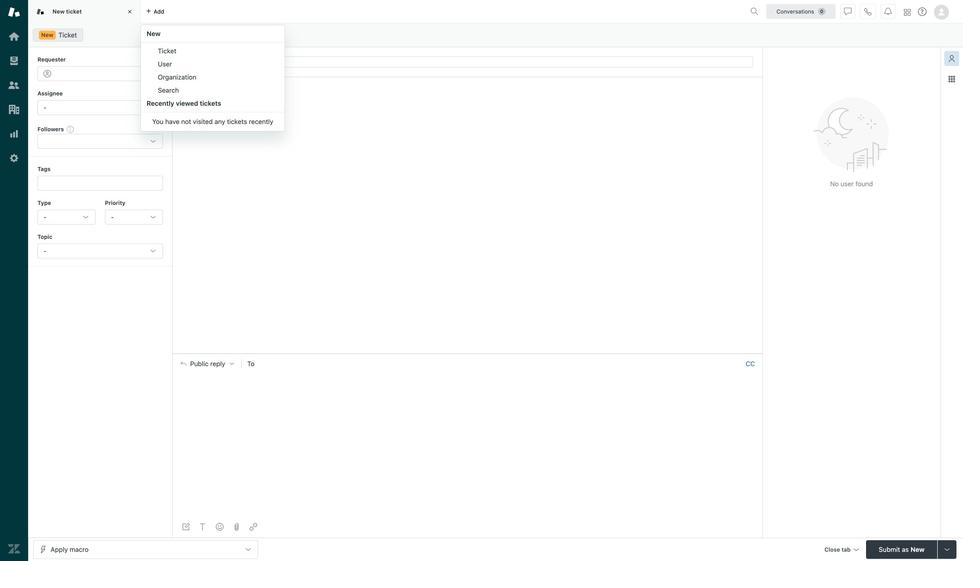 Task type: locate. For each thing, give the bounding box(es) containing it.
zendesk products image
[[904, 9, 911, 16]]

get started image
[[8, 30, 20, 43]]

secondary element
[[28, 26, 963, 45]]

tab inside tabs "tab list"
[[28, 0, 141, 23]]

reporting image
[[8, 128, 20, 140]]

admin image
[[8, 152, 20, 164]]

None field
[[45, 137, 143, 146], [260, 359, 742, 369], [45, 137, 143, 146], [260, 359, 742, 369]]

menu item
[[141, 45, 285, 58], [141, 58, 285, 71], [141, 71, 285, 84], [141, 84, 285, 97]]

minimize composer image
[[464, 350, 471, 358]]

insert emojis image
[[216, 524, 223, 531]]

button displays agent's chat status as invisible. image
[[844, 8, 852, 15]]

customer context image
[[948, 55, 956, 62]]

views image
[[8, 55, 20, 67]]

zendesk image
[[8, 543, 20, 556]]

info on adding followers image
[[67, 126, 74, 133]]

tab
[[28, 0, 141, 23]]

menu
[[141, 25, 285, 132]]

customers image
[[8, 79, 20, 91]]

get help image
[[918, 7, 927, 16]]



Task type: describe. For each thing, give the bounding box(es) containing it.
apps image
[[948, 75, 956, 83]]

tabs tab list
[[28, 0, 747, 132]]

add attachment image
[[233, 524, 240, 531]]

Subject field
[[182, 56, 753, 68]]

2 menu item from the top
[[141, 58, 285, 71]]

zendesk support image
[[8, 6, 20, 18]]

3 menu item from the top
[[141, 71, 285, 84]]

format text image
[[199, 524, 207, 531]]

main element
[[0, 0, 28, 562]]

draft mode image
[[182, 524, 190, 531]]

4 menu item from the top
[[141, 84, 285, 97]]

close image
[[125, 7, 134, 16]]

organizations image
[[8, 104, 20, 116]]

notifications image
[[884, 8, 892, 15]]

add link (cmd k) image
[[250, 524, 257, 531]]

menu inside tabs "tab list"
[[141, 25, 285, 132]]

1 menu item from the top
[[141, 45, 285, 58]]



